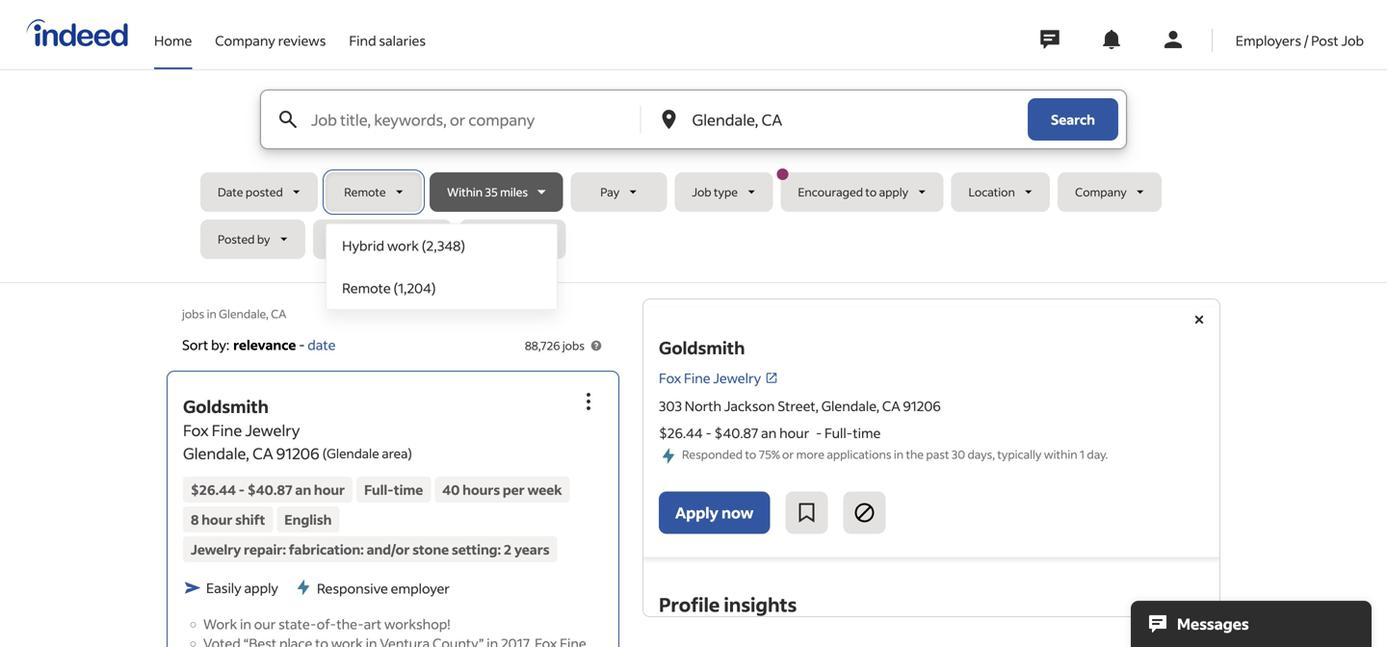 Task type: describe. For each thing, give the bounding box(es) containing it.
responsive employer
[[317, 580, 450, 597]]

$26.44 - $40.87 an hour
[[191, 481, 345, 498]]

search
[[1051, 111, 1095, 128]]

not interested image
[[853, 502, 876, 525]]

an for $26.44 - $40.87 an hour - full-time
[[761, 424, 777, 442]]

- left date
[[299, 336, 305, 354]]

fox inside goldsmith fox fine jewelry glendale, ca 91206 ( glendale area )
[[183, 420, 209, 440]]

0 horizontal spatial time
[[394, 481, 423, 498]]

8 hour shift
[[191, 511, 265, 528]]

stone
[[413, 541, 449, 558]]

fine inside goldsmith fox fine jewelry glendale, ca 91206 ( glendale area )
[[212, 420, 242, 440]]

0 vertical spatial glendale,
[[219, 306, 269, 321]]

35
[[485, 184, 498, 199]]

employers / post job
[[1236, 32, 1364, 49]]

encouraged
[[798, 184, 863, 199]]

employers / post job link
[[1236, 0, 1364, 66]]

find
[[349, 32, 376, 49]]

employer
[[391, 580, 450, 597]]

art
[[364, 616, 382, 633]]

remote (1,204) link
[[327, 267, 557, 309]]

apply
[[675, 503, 719, 523]]

pay button
[[571, 172, 667, 212]]

job type
[[692, 184, 738, 199]]

english
[[284, 511, 332, 528]]

messages unread count 0 image
[[1038, 20, 1063, 59]]

posted
[[246, 184, 283, 199]]

0 vertical spatial job
[[1342, 32, 1364, 49]]

glendale, for goldsmith
[[183, 444, 249, 463]]

/
[[1304, 32, 1309, 49]]

easily
[[206, 579, 242, 597]]

location
[[969, 184, 1015, 199]]

date posted
[[218, 184, 283, 199]]

apply inside dropdown button
[[879, 184, 909, 199]]

location button
[[951, 172, 1050, 212]]

work
[[203, 616, 237, 633]]

search: Job title, keywords, or company text field
[[307, 91, 639, 148]]

typically
[[998, 447, 1042, 462]]

$26.44 - $40.87 an hour - full-time
[[659, 424, 881, 442]]

88,726 jobs
[[525, 338, 585, 353]]

hours
[[463, 481, 500, 498]]

0 horizontal spatial jewelry
[[191, 541, 241, 558]]

or
[[782, 447, 794, 462]]

1 horizontal spatial fine
[[684, 370, 711, 387]]

profile
[[659, 592, 720, 617]]

responded
[[682, 447, 743, 462]]

responsive
[[317, 580, 388, 597]]

hybrid work (2,348) link
[[327, 224, 557, 267]]

to for 75%
[[745, 447, 757, 462]]

posted by button
[[200, 220, 305, 259]]

type
[[714, 184, 738, 199]]

responded to 75% or more applications in the past 30 days, typically within 1 day.
[[682, 447, 1108, 462]]

profile insights
[[659, 592, 797, 617]]

within 35 miles
[[447, 184, 528, 199]]

messages
[[1177, 614, 1249, 634]]

find salaries link
[[349, 0, 426, 66]]

apply now button
[[659, 492, 770, 534]]

(2,348)
[[422, 237, 465, 254]]

1 horizontal spatial jobs
[[563, 338, 585, 353]]

home
[[154, 32, 192, 49]]

8
[[191, 511, 199, 528]]

job inside dropdown button
[[692, 184, 712, 199]]

salaries
[[379, 32, 426, 49]]

88,726
[[525, 338, 560, 353]]

street,
[[778, 397, 819, 415]]

date link
[[308, 336, 336, 354]]

$40.87 for $26.44 - $40.87 an hour
[[247, 481, 293, 498]]

menu containing hybrid work (2,348)
[[326, 224, 558, 310]]

now
[[722, 503, 754, 523]]

- up responded
[[706, 424, 712, 442]]

1 vertical spatial apply
[[244, 579, 278, 597]]

to for apply
[[866, 184, 877, 199]]

jobs in glendale, ca
[[182, 306, 287, 321]]

remote button
[[326, 172, 422, 212]]

job type button
[[675, 172, 773, 212]]

in for work in our state-of-the-art workshop!
[[240, 616, 251, 633]]

encouraged to apply
[[798, 184, 909, 199]]

remote for remote
[[344, 184, 386, 199]]

0 vertical spatial full-
[[825, 424, 853, 442]]

91206 for 303
[[903, 397, 941, 415]]

date posted button
[[200, 172, 318, 212]]

date
[[308, 336, 336, 354]]

)
[[408, 445, 412, 462]]

jewelry repair: fabrication: and/or stone setting: 2 years
[[191, 541, 550, 558]]

303 north jackson street, glendale, ca 91206
[[659, 397, 941, 415]]

home link
[[154, 0, 192, 66]]

setting:
[[452, 541, 501, 558]]

years
[[515, 541, 550, 558]]

find salaries
[[349, 32, 426, 49]]

company for company
[[1075, 184, 1127, 199]]

the
[[906, 447, 924, 462]]

in for jobs in glendale, ca
[[207, 306, 217, 321]]

goldsmith fox fine jewelry glendale, ca 91206 ( glendale area )
[[183, 395, 412, 463]]

days,
[[968, 447, 995, 462]]

0 vertical spatial jewelry
[[713, 370, 761, 387]]

save this job image
[[795, 502, 818, 525]]

within 35 miles button
[[430, 172, 563, 212]]

easily apply
[[206, 579, 278, 597]]

help icon image
[[589, 338, 604, 354]]

1
[[1080, 447, 1085, 462]]



Task type: locate. For each thing, give the bounding box(es) containing it.
1 vertical spatial glendale,
[[822, 397, 880, 415]]

0 horizontal spatial in
[[207, 306, 217, 321]]

to left 75%
[[745, 447, 757, 462]]

1 vertical spatial 91206
[[276, 444, 319, 463]]

the-
[[337, 616, 364, 633]]

workshop!
[[384, 616, 451, 633]]

company for company reviews
[[215, 32, 275, 49]]

per
[[503, 481, 525, 498]]

0 horizontal spatial full-
[[364, 481, 394, 498]]

0 horizontal spatial jobs
[[182, 306, 204, 321]]

an up english at left
[[295, 481, 311, 498]]

account image
[[1162, 28, 1185, 51]]

$26.44 up 8 hour shift
[[191, 481, 236, 498]]

to
[[866, 184, 877, 199], [745, 447, 757, 462]]

company button
[[1058, 172, 1162, 212]]

search button
[[1028, 98, 1119, 141]]

notifications unread count 0 image
[[1100, 28, 1123, 51]]

goldsmith for goldsmith fox fine jewelry glendale, ca 91206 ( glendale area )
[[183, 395, 269, 418]]

job actions menu is collapsed image
[[577, 390, 600, 413]]

1 vertical spatial jobs
[[563, 338, 585, 353]]

an
[[761, 424, 777, 442], [295, 481, 311, 498]]

fox fine jewelry
[[659, 370, 761, 387]]

0 vertical spatial fox
[[659, 370, 681, 387]]

0 vertical spatial an
[[761, 424, 777, 442]]

Edit location text field
[[688, 91, 990, 148]]

1 horizontal spatial to
[[866, 184, 877, 199]]

1 horizontal spatial 91206
[[903, 397, 941, 415]]

in up by:
[[207, 306, 217, 321]]

jewelry
[[713, 370, 761, 387], [245, 420, 300, 440], [191, 541, 241, 558]]

fox up 303
[[659, 370, 681, 387]]

1 vertical spatial to
[[745, 447, 757, 462]]

more
[[796, 447, 825, 462]]

0 vertical spatial in
[[207, 306, 217, 321]]

1 horizontal spatial hour
[[314, 481, 345, 498]]

1 vertical spatial company
[[1075, 184, 1127, 199]]

0 horizontal spatial goldsmith
[[183, 395, 269, 418]]

2 horizontal spatial in
[[894, 447, 904, 462]]

0 vertical spatial $40.87
[[714, 424, 759, 442]]

close job details image
[[1188, 308, 1211, 331]]

sort by: relevance - date
[[182, 336, 336, 354]]

shift
[[235, 511, 265, 528]]

2
[[504, 541, 512, 558]]

0 horizontal spatial $40.87
[[247, 481, 293, 498]]

company down search
[[1075, 184, 1127, 199]]

1 vertical spatial $40.87
[[247, 481, 293, 498]]

$40.87 down "jackson"
[[714, 424, 759, 442]]

1 vertical spatial full-
[[364, 481, 394, 498]]

30
[[952, 447, 965, 462]]

apply now
[[675, 503, 754, 523]]

0 vertical spatial fine
[[684, 370, 711, 387]]

91206 left (
[[276, 444, 319, 463]]

reviews
[[278, 32, 326, 49]]

fox fine jewelry link
[[659, 368, 779, 389]]

0 vertical spatial jobs
[[182, 306, 204, 321]]

hybrid
[[342, 237, 384, 254]]

ca inside goldsmith fox fine jewelry glendale, ca 91206 ( glendale area )
[[253, 444, 273, 463]]

company inside dropdown button
[[1075, 184, 1127, 199]]

$26.44 for $26.44 - $40.87 an hour - full-time
[[659, 424, 703, 442]]

glendale, down goldsmith button
[[183, 444, 249, 463]]

1 horizontal spatial an
[[761, 424, 777, 442]]

glendale
[[327, 445, 379, 462]]

1 vertical spatial ca
[[882, 397, 901, 415]]

jobs left help icon
[[563, 338, 585, 353]]

area
[[382, 445, 408, 462]]

hour for $26.44 - $40.87 an hour
[[314, 481, 345, 498]]

glendale, for 303
[[822, 397, 880, 415]]

- up more
[[816, 424, 822, 442]]

hour down (
[[314, 481, 345, 498]]

company
[[215, 32, 275, 49], [1075, 184, 1127, 199]]

date
[[218, 184, 243, 199]]

time down the )
[[394, 481, 423, 498]]

remote down hybrid
[[342, 279, 391, 297]]

to inside dropdown button
[[866, 184, 877, 199]]

2 horizontal spatial hour
[[780, 424, 810, 442]]

0 horizontal spatial $26.44
[[191, 481, 236, 498]]

91206 for goldsmith
[[276, 444, 319, 463]]

1 vertical spatial $26.44
[[191, 481, 236, 498]]

0 horizontal spatial 91206
[[276, 444, 319, 463]]

1 horizontal spatial $40.87
[[714, 424, 759, 442]]

0 vertical spatial company
[[215, 32, 275, 49]]

applications
[[827, 447, 892, 462]]

1 horizontal spatial jewelry
[[245, 420, 300, 440]]

None search field
[[200, 90, 1187, 310]]

40 hours per week
[[443, 481, 562, 498]]

1 horizontal spatial $26.44
[[659, 424, 703, 442]]

insights
[[724, 592, 797, 617]]

91206
[[903, 397, 941, 415], [276, 444, 319, 463]]

goldsmith for goldsmith
[[659, 337, 745, 359]]

0 vertical spatial remote
[[344, 184, 386, 199]]

ca up responded to 75% or more applications in the past 30 days, typically within 1 day.
[[882, 397, 901, 415]]

jewelry down 8 hour shift
[[191, 541, 241, 558]]

sort
[[182, 336, 208, 354]]

relevance
[[233, 336, 296, 354]]

1 vertical spatial in
[[894, 447, 904, 462]]

full-
[[825, 424, 853, 442], [364, 481, 394, 498]]

0 vertical spatial goldsmith
[[659, 337, 745, 359]]

fox
[[659, 370, 681, 387], [183, 420, 209, 440]]

remote up hybrid
[[344, 184, 386, 199]]

remote for remote (1,204)
[[342, 279, 391, 297]]

1 horizontal spatial full-
[[825, 424, 853, 442]]

work in our state-of-the-art workshop!
[[203, 616, 451, 633]]

day.
[[1087, 447, 1108, 462]]

apply up our
[[244, 579, 278, 597]]

ca
[[271, 306, 287, 321], [882, 397, 901, 415], [253, 444, 273, 463]]

jewelry down goldsmith button
[[245, 420, 300, 440]]

2 vertical spatial ca
[[253, 444, 273, 463]]

1 vertical spatial jewelry
[[245, 420, 300, 440]]

ca for 303
[[882, 397, 901, 415]]

1 horizontal spatial company
[[1075, 184, 1127, 199]]

ca up $26.44 - $40.87 an hour
[[253, 444, 273, 463]]

menu
[[326, 224, 558, 310]]

hour right "8"
[[202, 511, 233, 528]]

time up applications
[[853, 424, 881, 442]]

repair:
[[244, 541, 286, 558]]

hour up or
[[780, 424, 810, 442]]

1 horizontal spatial in
[[240, 616, 251, 633]]

within
[[447, 184, 483, 199]]

company reviews link
[[215, 0, 326, 66]]

75%
[[759, 447, 780, 462]]

time
[[853, 424, 881, 442], [394, 481, 423, 498]]

2 vertical spatial in
[[240, 616, 251, 633]]

0 horizontal spatial to
[[745, 447, 757, 462]]

- up shift
[[239, 481, 245, 498]]

an for $26.44 - $40.87 an hour
[[295, 481, 311, 498]]

jackson
[[724, 397, 775, 415]]

job right post
[[1342, 32, 1364, 49]]

posted
[[218, 232, 255, 247]]

0 vertical spatial hour
[[780, 424, 810, 442]]

posted by
[[218, 232, 270, 247]]

goldsmith inside goldsmith fox fine jewelry glendale, ca 91206 ( glendale area )
[[183, 395, 269, 418]]

1 vertical spatial remote
[[342, 279, 391, 297]]

1 horizontal spatial fox
[[659, 370, 681, 387]]

full- down 'area' at the bottom left of page
[[364, 481, 394, 498]]

1 horizontal spatial goldsmith
[[659, 337, 745, 359]]

to right encouraged
[[866, 184, 877, 199]]

1 vertical spatial job
[[692, 184, 712, 199]]

by
[[257, 232, 270, 247]]

fine down goldsmith button
[[212, 420, 242, 440]]

none search field containing search
[[200, 90, 1187, 310]]

1 vertical spatial time
[[394, 481, 423, 498]]

0 vertical spatial to
[[866, 184, 877, 199]]

north
[[685, 397, 722, 415]]

post
[[1311, 32, 1339, 49]]

0 horizontal spatial fox
[[183, 420, 209, 440]]

and/or
[[367, 541, 410, 558]]

0 horizontal spatial company
[[215, 32, 275, 49]]

0 vertical spatial 91206
[[903, 397, 941, 415]]

2 horizontal spatial jewelry
[[713, 370, 761, 387]]

within
[[1044, 447, 1078, 462]]

1 vertical spatial hour
[[314, 481, 345, 498]]

$40.87
[[714, 424, 759, 442], [247, 481, 293, 498]]

fine up north
[[684, 370, 711, 387]]

an up 75%
[[761, 424, 777, 442]]

pay
[[601, 184, 620, 199]]

jobs up sort
[[182, 306, 204, 321]]

messages button
[[1131, 601, 1372, 647]]

apply
[[879, 184, 909, 199], [244, 579, 278, 597]]

company reviews
[[215, 32, 326, 49]]

job left type
[[692, 184, 712, 199]]

$40.87 for $26.44 - $40.87 an hour - full-time
[[714, 424, 759, 442]]

1 horizontal spatial apply
[[879, 184, 909, 199]]

0 vertical spatial $26.44
[[659, 424, 703, 442]]

glendale, inside goldsmith fox fine jewelry glendale, ca 91206 ( glendale area )
[[183, 444, 249, 463]]

$26.44 for $26.44 - $40.87 an hour
[[191, 481, 236, 498]]

ca up the relevance
[[271, 306, 287, 321]]

encouraged to apply button
[[777, 169, 944, 212]]

apply right encouraged
[[879, 184, 909, 199]]

0 vertical spatial time
[[853, 424, 881, 442]]

jewelry up "jackson"
[[713, 370, 761, 387]]

0 horizontal spatial hour
[[202, 511, 233, 528]]

remote inside dropdown button
[[344, 184, 386, 199]]

1 vertical spatial fine
[[212, 420, 242, 440]]

of-
[[317, 616, 337, 633]]

in left our
[[240, 616, 251, 633]]

91206 up the
[[903, 397, 941, 415]]

0 horizontal spatial apply
[[244, 579, 278, 597]]

2 vertical spatial hour
[[202, 511, 233, 528]]

0 horizontal spatial an
[[295, 481, 311, 498]]

work
[[387, 237, 419, 254]]

0 vertical spatial ca
[[271, 306, 287, 321]]

2 vertical spatial jewelry
[[191, 541, 241, 558]]

0 horizontal spatial job
[[692, 184, 712, 199]]

full- up applications
[[825, 424, 853, 442]]

40
[[443, 481, 460, 498]]

1 vertical spatial an
[[295, 481, 311, 498]]

full-time
[[364, 481, 423, 498]]

(
[[323, 445, 327, 462]]

in left the
[[894, 447, 904, 462]]

ca for goldsmith
[[253, 444, 273, 463]]

hybrid work (2,348)
[[342, 237, 465, 254]]

0 horizontal spatial fine
[[212, 420, 242, 440]]

1 vertical spatial fox
[[183, 420, 209, 440]]

303
[[659, 397, 682, 415]]

1 vertical spatial goldsmith
[[183, 395, 269, 418]]

remote inside menu
[[342, 279, 391, 297]]

hour
[[780, 424, 810, 442], [314, 481, 345, 498], [202, 511, 233, 528]]

glendale, up the sort by: relevance - date
[[219, 306, 269, 321]]

goldsmith up fox fine jewelry
[[659, 337, 745, 359]]

$40.87 up shift
[[247, 481, 293, 498]]

past
[[926, 447, 949, 462]]

goldsmith down by:
[[183, 395, 269, 418]]

jewelry inside goldsmith fox fine jewelry glendale, ca 91206 ( glendale area )
[[245, 420, 300, 440]]

2 vertical spatial glendale,
[[183, 444, 249, 463]]

1 horizontal spatial time
[[853, 424, 881, 442]]

fox down goldsmith button
[[183, 420, 209, 440]]

hour for $26.44 - $40.87 an hour - full-time
[[780, 424, 810, 442]]

fabrication:
[[289, 541, 364, 558]]

$26.44 down 303
[[659, 424, 703, 442]]

91206 inside goldsmith fox fine jewelry glendale, ca 91206 ( glendale area )
[[276, 444, 319, 463]]

employers
[[1236, 32, 1302, 49]]

0 vertical spatial apply
[[879, 184, 909, 199]]

goldsmith button
[[183, 395, 269, 418]]

1 horizontal spatial job
[[1342, 32, 1364, 49]]

glendale, up applications
[[822, 397, 880, 415]]

company left reviews
[[215, 32, 275, 49]]

$26.44
[[659, 424, 703, 442], [191, 481, 236, 498]]



Task type: vqa. For each thing, say whether or not it's contained in the screenshot.
the left Fox
yes



